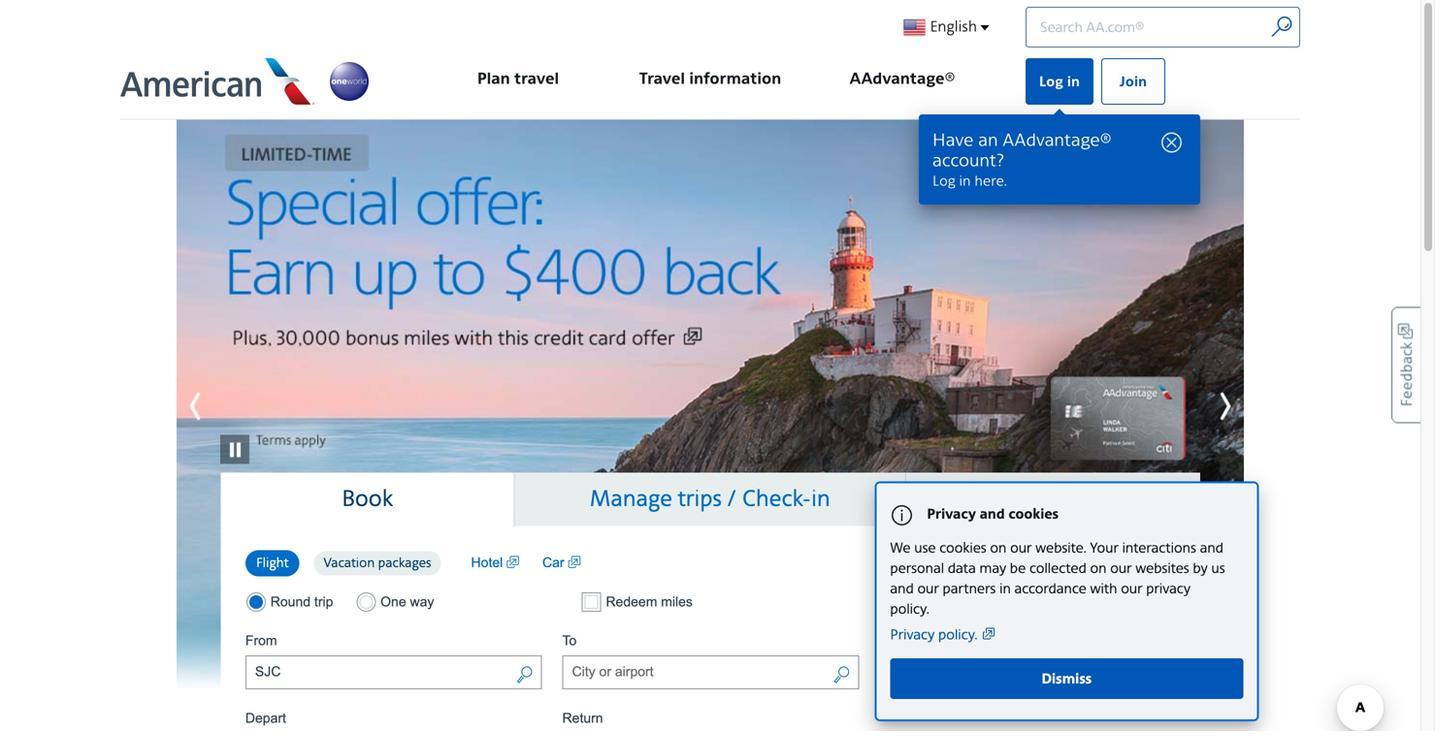 Task type: describe. For each thing, give the bounding box(es) containing it.
From text field
[[245, 656, 542, 690]]

trip
[[314, 595, 333, 610]]

newpage image for hotel
[[507, 554, 519, 573]]

manage trips / check-in link
[[515, 473, 905, 527]]

previous slide image
[[177, 382, 264, 431]]

tab list containing book
[[221, 473, 1200, 528]]

book
[[342, 486, 393, 514]]

manage
[[590, 486, 672, 514]]

passengers
[[946, 634, 1017, 649]]

number
[[879, 634, 928, 649]]

hotel
[[471, 556, 507, 571]]

check-
[[742, 486, 811, 514]]

flight for flight
[[256, 556, 289, 572]]

next slide image
[[1157, 382, 1244, 431]]

depart
[[245, 711, 286, 726]]

packages
[[378, 556, 431, 572]]

round
[[271, 595, 311, 610]]

return
[[562, 711, 603, 726]]

in
[[811, 486, 830, 514]]

car link
[[542, 554, 581, 573]]

vacation
[[323, 556, 375, 572]]

flight for flight status
[[993, 486, 1049, 514]]

search image
[[516, 665, 533, 688]]

option group containing round trip
[[245, 593, 542, 612]]

citi / aadvantage credit card. special offer: earn up to $400 back. plus, 30,000 bonus miles with this credit card offer. opens another site in a new window that may not meet accessibility guidelines. image
[[177, 120, 1244, 696]]



Task type: locate. For each thing, give the bounding box(es) containing it.
one way
[[381, 595, 434, 610]]

0 horizontal spatial newpage image
[[507, 554, 519, 573]]

1 horizontal spatial flight
[[993, 486, 1049, 514]]

0 horizontal spatial flight
[[256, 556, 289, 572]]

flight
[[993, 486, 1049, 514], [256, 556, 289, 572]]

option group down packages
[[245, 593, 542, 612]]

newpage image
[[507, 554, 519, 573], [568, 554, 581, 573]]

car
[[542, 556, 568, 571]]

number of passengers
[[879, 634, 1017, 649]]

flight status link
[[906, 473, 1200, 527]]

option group containing flight
[[245, 550, 452, 578]]

2 newpage image from the left
[[568, 554, 581, 573]]

newpage image for car
[[568, 554, 581, 573]]

trips
[[678, 486, 722, 514]]

way
[[410, 595, 434, 610]]

option group
[[245, 550, 452, 578], [245, 593, 542, 612]]

status
[[1054, 486, 1114, 514]]

pause slideshow image
[[220, 406, 249, 464]]

1 vertical spatial option group
[[245, 593, 542, 612]]

search image
[[833, 665, 850, 688]]

round trip
[[271, 595, 333, 610]]

flight status
[[993, 486, 1114, 514]]

vacation packages
[[323, 556, 431, 572]]

leave feedback, opens external site in new window image
[[1391, 307, 1421, 424]]

0 vertical spatial flight
[[993, 486, 1049, 514]]

manage trips / check-in
[[590, 486, 830, 514]]

flight up round
[[256, 556, 289, 572]]

/
[[727, 486, 737, 514]]

book link
[[221, 473, 514, 527]]

flight inside option group
[[256, 556, 289, 572]]

to
[[562, 634, 577, 649]]

flight inside "flight status" link
[[993, 486, 1049, 514]]

newpage image up "to"
[[568, 554, 581, 573]]

of
[[931, 634, 943, 649]]

tab list
[[221, 473, 1200, 528]]

miles
[[661, 595, 693, 610]]

To text field
[[562, 656, 859, 690]]

hotel link
[[471, 554, 519, 573]]

redeem
[[606, 595, 657, 610]]

redeem miles
[[602, 595, 693, 610]]

option group up trip
[[245, 550, 452, 578]]

1 horizontal spatial newpage image
[[568, 554, 581, 573]]

one
[[381, 595, 406, 610]]

from
[[245, 634, 277, 649]]

flight left status
[[993, 486, 1049, 514]]

newpage image left car
[[507, 554, 519, 573]]

2 option group from the top
[[245, 593, 542, 612]]

1 newpage image from the left
[[507, 554, 519, 573]]

1 option group from the top
[[245, 550, 452, 578]]

1 vertical spatial flight
[[256, 556, 289, 572]]

0 vertical spatial option group
[[245, 550, 452, 578]]



Task type: vqa. For each thing, say whether or not it's contained in the screenshot.
'(taxes'
no



